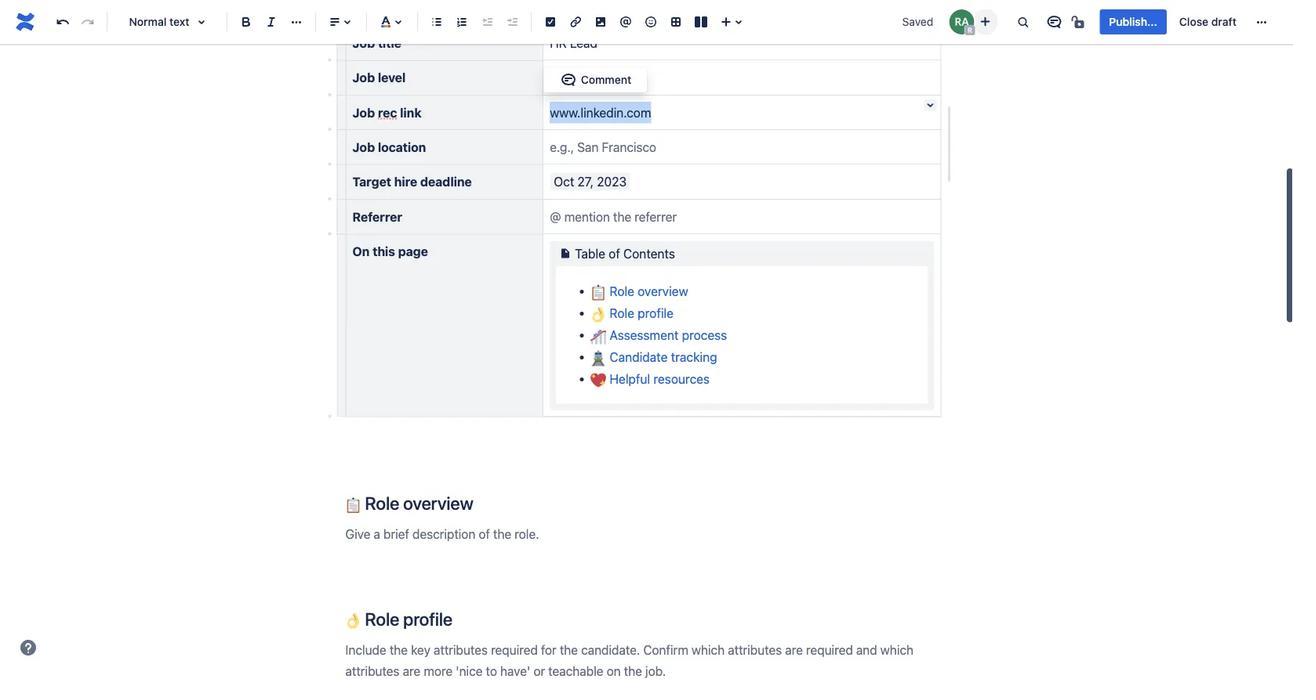 Task type: vqa. For each thing, say whether or not it's contained in the screenshot.
:clipboard: image in Role overview link
yes



Task type: locate. For each thing, give the bounding box(es) containing it.
role
[[610, 284, 634, 299], [610, 306, 634, 321], [365, 493, 399, 514], [365, 609, 399, 630]]

on
[[352, 244, 370, 259]]

contents
[[623, 246, 675, 261]]

1 vertical spatial :clipboard: image
[[345, 498, 361, 514]]

action item image
[[541, 13, 560, 31]]

4 job from the top
[[352, 140, 375, 155]]

link image
[[566, 13, 585, 31]]

table of contents image
[[556, 244, 575, 263]]

1 vertical spatial role profile
[[361, 609, 452, 630]]

role overview
[[606, 284, 688, 299], [361, 493, 473, 514]]

:clipboard: image inside role overview link
[[591, 285, 606, 301]]

close draft button
[[1170, 9, 1246, 35]]

0 horizontal spatial :clipboard: image
[[345, 498, 361, 514]]

close
[[1179, 15, 1208, 28]]

0 horizontal spatial profile
[[403, 609, 452, 630]]

:clipboard: image inside role overview link
[[591, 285, 606, 301]]

process
[[682, 328, 727, 343]]

3 job from the top
[[352, 105, 375, 120]]

job up target
[[352, 140, 375, 155]]

0 horizontal spatial :clipboard: image
[[345, 498, 361, 514]]

job for job title
[[352, 35, 375, 50]]

assessment process
[[606, 328, 727, 343]]

1 horizontal spatial overview
[[638, 284, 688, 299]]

:clipboard: image for :clipboard: image inside the role overview link
[[591, 285, 606, 301]]

bold ⌘b image
[[237, 13, 256, 31]]

location
[[378, 140, 426, 155]]

oct
[[554, 175, 574, 189]]

role profile
[[606, 306, 674, 321], [361, 609, 452, 630]]

italic ⌘i image
[[262, 13, 281, 31]]

overview
[[638, 284, 688, 299], [403, 493, 473, 514]]

page
[[398, 244, 428, 259]]

emoji image
[[641, 13, 660, 31]]

no restrictions image
[[1070, 13, 1089, 31]]

:clipboard: image
[[591, 285, 606, 301], [345, 498, 361, 514]]

publish...
[[1109, 15, 1157, 28]]

job left title
[[352, 35, 375, 50]]

text
[[169, 15, 189, 28]]

0 vertical spatial role overview
[[606, 284, 688, 299]]

1 job from the top
[[352, 35, 375, 50]]

table of contents
[[575, 246, 675, 261]]

:sparkling_heart: image
[[591, 373, 606, 388], [591, 373, 606, 388]]

invite to edit image
[[976, 12, 995, 31]]

of
[[609, 246, 620, 261]]

1 horizontal spatial profile
[[638, 306, 674, 321]]

referrer
[[352, 209, 402, 224]]

resources
[[653, 372, 710, 387]]

find and replace image
[[1013, 13, 1032, 31]]

level
[[378, 70, 406, 85]]

0 horizontal spatial overview
[[403, 493, 473, 514]]

oct 27, 2023
[[554, 175, 627, 189]]

0 vertical spatial :clipboard: image
[[591, 285, 606, 301]]

editable content region
[[320, 0, 966, 680]]

:ok_hand: image
[[591, 307, 606, 322], [591, 307, 606, 322], [345, 614, 361, 629]]

title
[[378, 35, 401, 50]]

align left image
[[325, 13, 344, 31]]

0 vertical spatial role profile
[[606, 306, 674, 321]]

2 job from the top
[[352, 70, 375, 85]]

job for job level
[[352, 70, 375, 85]]

job left level
[[352, 70, 375, 85]]

:roller_coaster: image
[[591, 329, 606, 344], [591, 329, 606, 344]]

hr lead
[[550, 35, 597, 50]]

p3
[[550, 70, 565, 85]]

profile
[[638, 306, 674, 321], [403, 609, 452, 630]]

profile right :ok_hand: image
[[403, 609, 452, 630]]

indent tab image
[[503, 13, 521, 31]]

1 horizontal spatial :clipboard: image
[[591, 285, 606, 301]]

profile up assessment process link
[[638, 306, 674, 321]]

:clipboard: image
[[591, 285, 606, 301], [345, 498, 361, 514]]

0 vertical spatial :clipboard: image
[[591, 285, 606, 301]]

0 horizontal spatial role overview
[[361, 493, 473, 514]]

comment
[[581, 73, 631, 86]]

confluence image
[[13, 9, 38, 35]]

1 horizontal spatial role profile
[[606, 306, 674, 321]]

1 horizontal spatial :clipboard: image
[[591, 285, 606, 301]]

saved
[[902, 15, 933, 28]]

0 vertical spatial profile
[[638, 306, 674, 321]]

comment button
[[550, 70, 641, 89]]

job
[[352, 35, 375, 50], [352, 70, 375, 85], [352, 105, 375, 120], [352, 140, 375, 155]]

:tram: image
[[591, 351, 606, 366]]

1 vertical spatial :clipboard: image
[[345, 498, 361, 514]]

helpful
[[610, 372, 650, 387]]

job left "rec"
[[352, 105, 375, 120]]

numbered list ⌘⇧7 image
[[452, 13, 471, 31]]

deadline
[[420, 175, 472, 189]]



Task type: describe. For each thing, give the bounding box(es) containing it.
undo ⌘z image
[[53, 13, 72, 31]]

bullet list ⌘⇧8 image
[[427, 13, 446, 31]]

2023
[[597, 175, 627, 189]]

lead
[[570, 35, 597, 50]]

close draft
[[1179, 15, 1237, 28]]

link
[[400, 105, 422, 120]]

on this page
[[352, 244, 428, 259]]

ruby anderson image
[[949, 9, 974, 35]]

role profile link
[[591, 306, 674, 322]]

mention image
[[616, 13, 635, 31]]

job for job rec link
[[352, 105, 375, 120]]

layouts image
[[692, 13, 710, 31]]

1 vertical spatial role overview
[[361, 493, 473, 514]]

candidate
[[610, 350, 668, 365]]

comment image
[[559, 70, 578, 89]]

job title
[[352, 35, 401, 50]]

confluence image
[[13, 9, 38, 35]]

outdent ⇧tab image
[[478, 13, 496, 31]]

1 vertical spatial profile
[[403, 609, 452, 630]]

job rec link
[[352, 105, 422, 120]]

hire
[[394, 175, 417, 189]]

role overview link
[[591, 284, 688, 301]]

job for job location
[[352, 140, 375, 155]]

comment icon image
[[1045, 13, 1064, 31]]

normal
[[129, 15, 167, 28]]

normal text button
[[114, 5, 220, 39]]

job location
[[352, 140, 426, 155]]

normal text
[[129, 15, 189, 28]]

:clipboard: image for the bottom :clipboard: image
[[345, 498, 361, 514]]

target hire deadline
[[352, 175, 472, 189]]

table image
[[667, 13, 685, 31]]

table
[[575, 246, 605, 261]]

help image
[[19, 639, 38, 658]]

more formatting image
[[287, 13, 306, 31]]

:ok_hand: image
[[345, 614, 361, 629]]

hr
[[550, 35, 567, 50]]

:tram: image
[[591, 351, 606, 366]]

1 vertical spatial overview
[[403, 493, 473, 514]]

redo ⌘⇧z image
[[78, 13, 97, 31]]

www.linkedin.com
[[550, 105, 651, 120]]

assessment process link
[[591, 328, 727, 344]]

1 horizontal spatial role overview
[[606, 284, 688, 299]]

more image
[[1252, 13, 1271, 31]]

job level
[[352, 70, 406, 85]]

draft
[[1211, 15, 1237, 28]]

tracking
[[671, 350, 717, 365]]

publish... button
[[1100, 9, 1167, 35]]

helpful resources link
[[591, 372, 710, 388]]

0 vertical spatial overview
[[638, 284, 688, 299]]

this
[[373, 244, 395, 259]]

rec
[[378, 105, 397, 120]]

27,
[[577, 175, 594, 189]]

target
[[352, 175, 391, 189]]

helpful resources
[[606, 372, 710, 387]]

add image, video, or file image
[[591, 13, 610, 31]]

0 horizontal spatial role profile
[[361, 609, 452, 630]]

assessment
[[610, 328, 679, 343]]

candidate tracking
[[606, 350, 717, 365]]

candidate tracking link
[[591, 350, 717, 366]]



